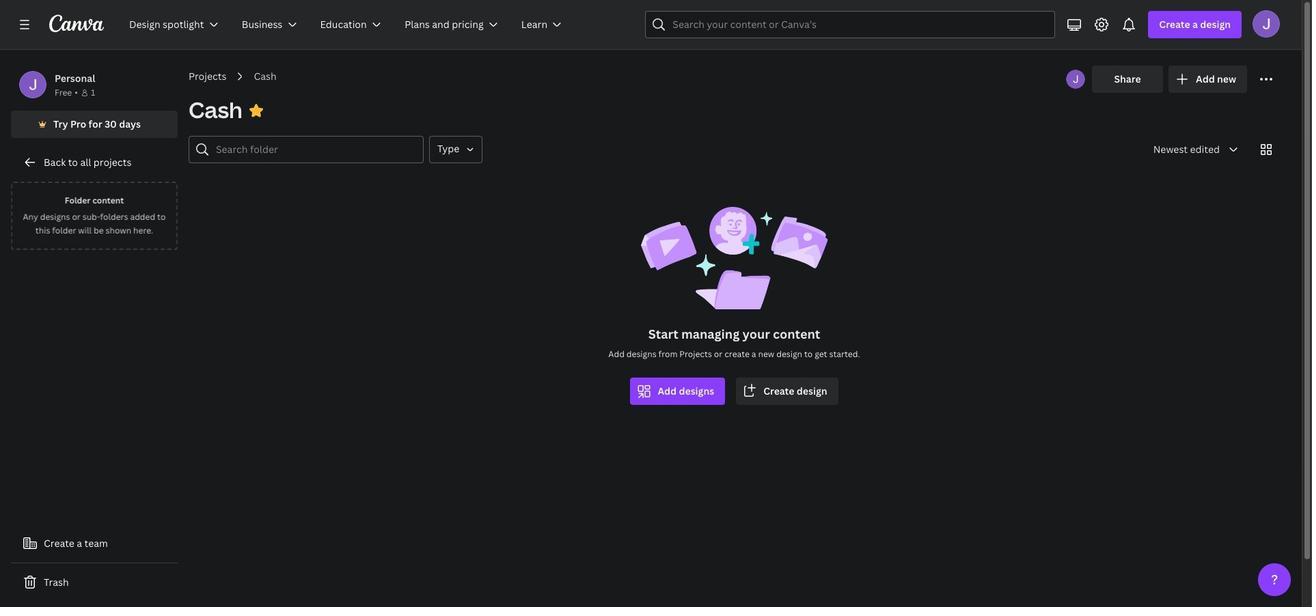 Task type: locate. For each thing, give the bounding box(es) containing it.
Search folder search field
[[216, 137, 415, 163]]

top level navigation element
[[120, 11, 577, 38]]

None search field
[[646, 11, 1056, 38]]



Task type: describe. For each thing, give the bounding box(es) containing it.
Search search field
[[673, 12, 1029, 38]]

jacob simon image
[[1253, 10, 1281, 38]]

Type button
[[429, 136, 483, 163]]

Sort by button
[[1143, 136, 1248, 163]]



Task type: vqa. For each thing, say whether or not it's contained in the screenshot.
Search folder "search field" at the top of the page
yes



